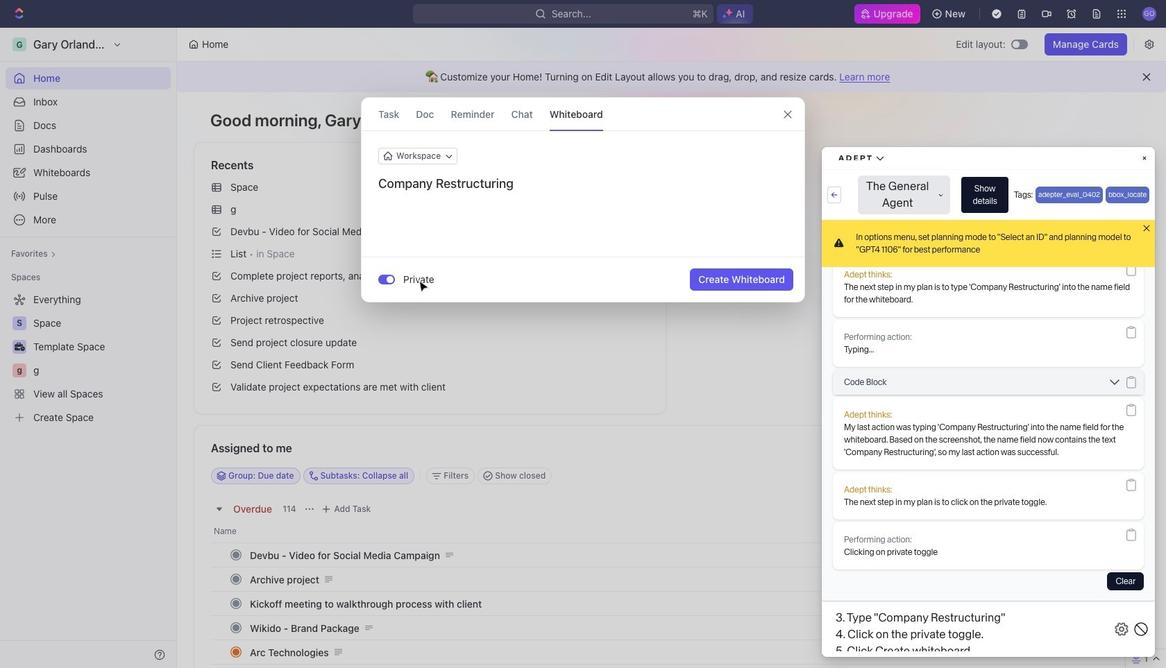 Task type: locate. For each thing, give the bounding box(es) containing it.
tree
[[6, 289, 171, 429]]

sidebar navigation
[[0, 28, 177, 669]]

Name this Whiteboard... field
[[362, 176, 805, 192]]

alert
[[177, 62, 1166, 92]]

dialog
[[361, 97, 805, 303]]



Task type: describe. For each thing, give the bounding box(es) containing it.
tree inside the sidebar navigation
[[6, 289, 171, 429]]

Search tasks... text field
[[939, 466, 1077, 487]]



Task type: vqa. For each thing, say whether or not it's contained in the screenshot.
Search tasks... text box
yes



